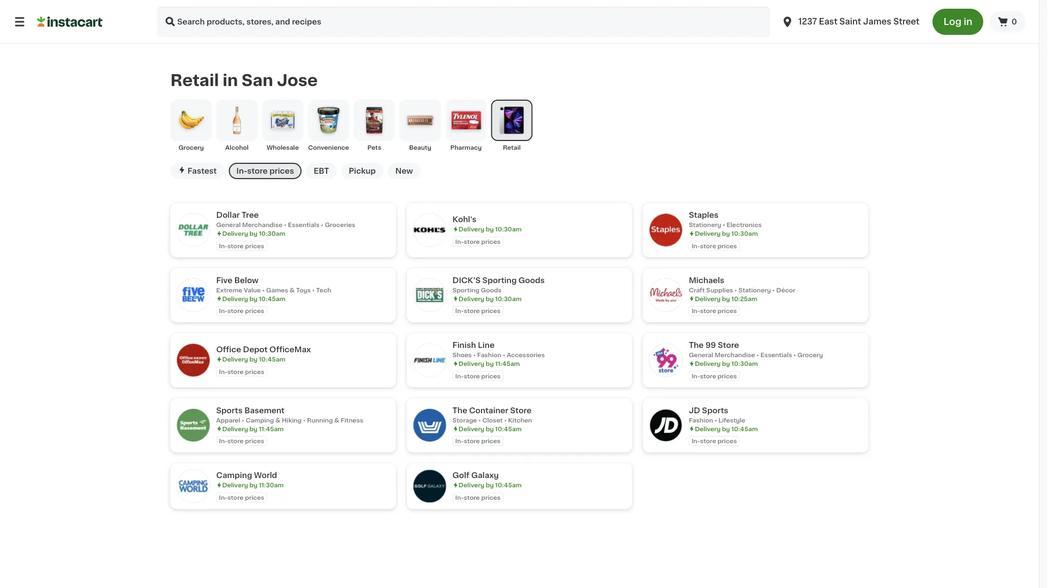 Task type: vqa. For each thing, say whether or not it's contained in the screenshot.
fourth 2023 from the left
no



Task type: describe. For each thing, give the bounding box(es) containing it.
delivery by 10:30am down kohl's
[[459, 227, 522, 233]]

in-store prices button
[[229, 163, 302, 179]]

depot
[[243, 346, 268, 354]]

by for dick's sporting goods
[[486, 296, 494, 302]]

store down delivery by 11:30am
[[227, 495, 244, 501]]

1237 east saint james street button
[[781, 7, 920, 37]]

in- right camping world image
[[219, 495, 227, 501]]

by for staples
[[722, 231, 730, 237]]

ebt
[[314, 167, 329, 175]]

prices down depot
[[245, 369, 264, 375]]

delivery by 11:45am for basement
[[222, 426, 284, 432]]

saint
[[840, 18, 861, 26]]

running
[[307, 418, 333, 424]]

delivery for five below
[[222, 296, 248, 302]]

10:30am for the 99 store
[[732, 361, 758, 367]]

in-store prices down dick's
[[455, 308, 501, 314]]

staples stationery • electronics
[[689, 212, 762, 228]]

prices down the 99 store general merchandise • essentials • grocery
[[718, 373, 737, 379]]

1237 east saint james street
[[798, 18, 920, 26]]

delivery by 10:30am for dollar tree
[[222, 231, 285, 237]]

delivery by 10:45am for jd sports
[[695, 426, 758, 432]]

new button
[[388, 163, 421, 179]]

in- down office
[[219, 369, 227, 375]]

delivery by 10:30am for staples
[[695, 231, 758, 237]]

fashion inside jd sports fashion • lifestyle
[[689, 418, 713, 424]]

log
[[944, 17, 962, 26]]

delivery for the container store
[[459, 426, 484, 432]]

alcohol
[[225, 145, 249, 151]]

retail for retail
[[503, 145, 521, 151]]

by for the container store
[[486, 426, 494, 432]]

in- down golf
[[455, 495, 464, 501]]

delivery by 10:45am down galaxy
[[459, 483, 522, 489]]

store down office
[[227, 369, 244, 375]]

10:45am for jd sports
[[732, 426, 758, 432]]

the 99 store general merchandise • essentials • grocery
[[689, 342, 823, 358]]

delivery by 10:45am down depot
[[222, 357, 285, 363]]

sports basement image
[[177, 410, 210, 442]]

• inside jd sports fashion • lifestyle
[[715, 418, 717, 424]]

essentials inside dollar tree general merchandise • essentials • groceries
[[288, 222, 319, 228]]

five
[[216, 277, 232, 284]]

pickup button
[[341, 163, 383, 179]]

tree
[[242, 212, 259, 219]]

kohl's
[[453, 216, 477, 224]]

wholesale button
[[262, 100, 303, 152]]

11:45am for sports basement
[[259, 426, 284, 432]]

new
[[395, 167, 413, 175]]

in- down dollar
[[219, 243, 227, 249]]

camping world image
[[177, 471, 210, 503]]

grocery button
[[170, 100, 212, 152]]

0 button
[[990, 11, 1026, 33]]

delivery by 10:45am for five below
[[222, 296, 285, 302]]

finish
[[453, 342, 476, 349]]

prices down tree
[[245, 243, 264, 249]]

in-store prices down jd sports fashion • lifestyle
[[692, 439, 737, 445]]

prices inside button
[[270, 167, 294, 175]]

world
[[254, 472, 277, 480]]

prices down galaxy
[[481, 495, 501, 501]]

in- down storage
[[455, 439, 464, 445]]

10:30am for dollar tree
[[259, 231, 285, 237]]

in-store prices down storage
[[455, 439, 501, 445]]

beauty
[[409, 145, 431, 151]]

fashion inside "finish line shoes • fashion • accessories"
[[477, 352, 501, 358]]

golf galaxy image
[[413, 471, 446, 503]]

prices down "finish line shoes • fashion • accessories"
[[481, 373, 501, 379]]

store for the 99 store
[[718, 342, 739, 349]]

11:45am for finish line
[[495, 361, 520, 367]]

delivery by 10:30am for dick's sporting goods
[[459, 296, 522, 302]]

delivery down camping world
[[222, 483, 248, 489]]

sports basement apparel • camping & hiking • running & fitness
[[216, 407, 363, 424]]

ebt button
[[306, 163, 337, 179]]

convenience button
[[308, 100, 349, 152]]

toys
[[296, 287, 311, 293]]

11:30am
[[259, 483, 284, 489]]

pets button
[[354, 100, 395, 152]]

fastest
[[188, 167, 217, 175]]

in-store prices down 99
[[692, 373, 737, 379]]

finish line shoes • fashion • accessories
[[453, 342, 545, 358]]

accessories
[[507, 352, 545, 358]]

in-store prices down golf galaxy
[[455, 495, 501, 501]]

michaels
[[689, 277, 724, 284]]

& inside the five below extreme value • games & toys • tech
[[290, 287, 295, 293]]

0 horizontal spatial &
[[275, 418, 280, 424]]

jose
[[277, 72, 318, 88]]

sports inside jd sports fashion • lifestyle
[[702, 407, 728, 415]]

in- right the 99 store "image"
[[692, 373, 700, 379]]

five below extreme value • games & toys • tech
[[216, 277, 331, 293]]

fitness
[[341, 418, 363, 424]]

retail in san jose
[[170, 72, 318, 88]]

camping inside sports basement apparel • camping & hiking • running & fitness
[[246, 418, 274, 424]]

in-store prices down tree
[[219, 243, 264, 249]]

dick's
[[453, 277, 481, 284]]

office depot officemax
[[216, 346, 311, 354]]

line
[[478, 342, 495, 349]]

décor
[[776, 287, 795, 293]]

extreme
[[216, 287, 242, 293]]

10:45am for the container store
[[495, 426, 522, 432]]

stationery inside staples stationery • electronics
[[689, 222, 721, 228]]

in- down craft
[[692, 308, 700, 314]]

store down jd sports fashion • lifestyle
[[700, 439, 716, 445]]

sports inside sports basement apparel • camping & hiking • running & fitness
[[216, 407, 243, 415]]

kitchen
[[508, 418, 532, 424]]

san
[[242, 72, 273, 88]]

lifestyle
[[718, 418, 745, 424]]

retail for retail in san jose
[[170, 72, 219, 88]]

• inside staples stationery • electronics
[[723, 222, 725, 228]]

0 vertical spatial goods
[[518, 277, 545, 284]]

kohl's image
[[413, 214, 446, 247]]

store down the delivery by 10:25am
[[700, 308, 716, 314]]

pharmacy button
[[445, 100, 487, 152]]

wholesale
[[267, 145, 299, 151]]

in-store prices down delivery by 11:30am
[[219, 495, 264, 501]]

by for finish line
[[486, 361, 494, 367]]

general inside dollar tree general merchandise • essentials • groceries
[[216, 222, 241, 228]]

delivery down golf galaxy
[[459, 483, 484, 489]]

camping world
[[216, 472, 277, 480]]

east
[[819, 18, 838, 26]]

delivery by 10:25am
[[695, 296, 757, 302]]

by for michaels
[[722, 296, 730, 302]]

prices down lifestyle
[[718, 439, 737, 445]]

craft
[[689, 287, 705, 293]]

staples
[[689, 212, 718, 219]]

stationery inside michaels craft supplies • stationery • décor
[[738, 287, 771, 293]]

10:45am down galaxy
[[495, 483, 522, 489]]

in-store prices down staples stationery • electronics
[[692, 243, 737, 249]]

log in button
[[933, 9, 983, 35]]

10:30am for staples
[[732, 231, 758, 237]]

staples image
[[650, 214, 682, 247]]

james
[[863, 18, 891, 26]]

delivery for the 99 store
[[695, 361, 721, 367]]

jd sports image
[[650, 410, 682, 442]]

michaels image
[[650, 279, 682, 312]]

delivery down office
[[222, 357, 248, 363]]

Search field
[[157, 7, 770, 37]]

alcohol button
[[216, 100, 258, 152]]

groceries
[[325, 222, 355, 228]]

finish line image
[[413, 344, 446, 377]]

beauty button
[[399, 100, 441, 152]]

pharmacy
[[450, 145, 482, 151]]

pets
[[367, 145, 381, 151]]

retail button
[[491, 100, 533, 152]]

1237 east saint james street button
[[774, 7, 926, 37]]

store down dick's
[[464, 308, 480, 314]]

the for the 99 store
[[689, 342, 704, 349]]

delivery down kohl's
[[459, 227, 484, 233]]



Task type: locate. For each thing, give the bounding box(es) containing it.
grocery inside grocery button
[[178, 145, 204, 151]]

prices down closet
[[481, 439, 501, 445]]

in-store prices
[[236, 167, 294, 175], [455, 239, 501, 245], [219, 243, 264, 249], [692, 243, 737, 249], [219, 308, 264, 314], [455, 308, 501, 314], [692, 308, 737, 314], [219, 369, 264, 375], [455, 373, 501, 379], [692, 373, 737, 379], [219, 439, 264, 445], [455, 439, 501, 445], [692, 439, 737, 445], [219, 495, 264, 501], [455, 495, 501, 501]]

0 horizontal spatial fashion
[[477, 352, 501, 358]]

delivery by 11:45am
[[459, 361, 520, 367], [222, 426, 284, 432]]

0 horizontal spatial merchandise
[[242, 222, 282, 228]]

in- down dick's
[[455, 308, 464, 314]]

0 vertical spatial store
[[718, 342, 739, 349]]

prices down dick's sporting goods sporting goods
[[481, 308, 501, 314]]

delivery by 10:30am down 99
[[695, 361, 758, 367]]

10:45am for five below
[[259, 296, 285, 302]]

tech
[[316, 287, 331, 293]]

0 vertical spatial essentials
[[288, 222, 319, 228]]

10:45am down the office depot officemax
[[259, 357, 285, 363]]

delivery by 10:45am for the container store
[[459, 426, 522, 432]]

delivery for jd sports
[[695, 426, 721, 432]]

store down golf galaxy
[[464, 495, 480, 501]]

retail in san jose main content
[[0, 44, 1039, 527]]

0 vertical spatial 11:45am
[[495, 361, 520, 367]]

in-store prices down the shoes
[[455, 373, 501, 379]]

prices down delivery by 11:30am
[[245, 495, 264, 501]]

0 horizontal spatial 11:45am
[[259, 426, 284, 432]]

in- down extreme
[[219, 308, 227, 314]]

10:45am down lifestyle
[[732, 426, 758, 432]]

0 vertical spatial the
[[689, 342, 704, 349]]

0 horizontal spatial in
[[223, 72, 238, 88]]

retail inside button
[[503, 145, 521, 151]]

1 vertical spatial 11:45am
[[259, 426, 284, 432]]

the inside the 99 store general merchandise • essentials • grocery
[[689, 342, 704, 349]]

in for log
[[964, 17, 972, 26]]

convenience
[[308, 145, 349, 151]]

& left toys
[[290, 287, 295, 293]]

1 horizontal spatial 11:45am
[[495, 361, 520, 367]]

dollar
[[216, 212, 240, 219]]

1 horizontal spatial fashion
[[689, 418, 713, 424]]

jd sports fashion • lifestyle
[[689, 407, 745, 424]]

0 horizontal spatial stationery
[[689, 222, 721, 228]]

merchandise inside dollar tree general merchandise • essentials • groceries
[[242, 222, 282, 228]]

11:45am down basement
[[259, 426, 284, 432]]

10:45am
[[259, 296, 285, 302], [259, 357, 285, 363], [495, 426, 522, 432], [732, 426, 758, 432], [495, 483, 522, 489]]

dollar tree image
[[177, 214, 210, 247]]

1 horizontal spatial merchandise
[[715, 352, 755, 358]]

1 horizontal spatial grocery
[[798, 352, 823, 358]]

delivery down "staples"
[[695, 231, 721, 237]]

in-store prices down office
[[219, 369, 264, 375]]

michaels craft supplies • stationery • décor
[[689, 277, 795, 293]]

games
[[266, 287, 288, 293]]

in- down kohl's
[[455, 239, 464, 245]]

container
[[469, 407, 508, 415]]

0 horizontal spatial sporting
[[453, 287, 479, 293]]

0 vertical spatial delivery by 11:45am
[[459, 361, 520, 367]]

1 horizontal spatial retail
[[503, 145, 521, 151]]

in-store prices inside button
[[236, 167, 294, 175]]

delivery by 10:30am for the 99 store
[[695, 361, 758, 367]]

jd
[[689, 407, 700, 415]]

0 horizontal spatial retail
[[170, 72, 219, 88]]

prices down value
[[245, 308, 264, 314]]

delivery for dollar tree
[[222, 231, 248, 237]]

sports up the apparel
[[216, 407, 243, 415]]

1 horizontal spatial sporting
[[482, 277, 517, 284]]

office depot officemax image
[[177, 344, 210, 377]]

basement
[[244, 407, 285, 415]]

general down 99
[[689, 352, 713, 358]]

2 horizontal spatial &
[[334, 418, 339, 424]]

by for dollar tree
[[249, 231, 257, 237]]

delivery for dick's sporting goods
[[459, 296, 484, 302]]

prices down "wholesale" in the left top of the page
[[270, 167, 294, 175]]

closet
[[482, 418, 503, 424]]

in inside button
[[964, 17, 972, 26]]

delivery for sports basement
[[222, 426, 248, 432]]

galaxy
[[471, 472, 499, 480]]

pickup
[[349, 167, 376, 175]]

store up 'kitchen'
[[510, 407, 532, 415]]

•
[[284, 222, 286, 228], [321, 222, 323, 228], [723, 222, 725, 228], [262, 287, 265, 293], [312, 287, 315, 293], [735, 287, 737, 293], [772, 287, 775, 293], [473, 352, 476, 358], [503, 352, 505, 358], [757, 352, 759, 358], [794, 352, 796, 358], [242, 418, 244, 424], [303, 418, 306, 424], [478, 418, 481, 424], [504, 418, 507, 424], [715, 418, 717, 424]]

1 vertical spatial goods
[[481, 287, 501, 293]]

store for the container store
[[510, 407, 532, 415]]

delivery down craft
[[695, 296, 721, 302]]

None search field
[[157, 7, 770, 37]]

store down "staples"
[[700, 243, 716, 249]]

instacart logo image
[[37, 15, 103, 28]]

shoes
[[453, 352, 472, 358]]

delivery down storage
[[459, 426, 484, 432]]

sporting down dick's
[[453, 287, 479, 293]]

in inside "main content"
[[223, 72, 238, 88]]

by for sports basement
[[249, 426, 257, 432]]

1 horizontal spatial goods
[[518, 277, 545, 284]]

in-store prices down value
[[219, 308, 264, 314]]

fashion
[[477, 352, 501, 358], [689, 418, 713, 424]]

camping
[[246, 418, 274, 424], [216, 472, 252, 480]]

retail right pharmacy
[[503, 145, 521, 151]]

sporting
[[482, 277, 517, 284], [453, 287, 479, 293]]

10:30am
[[495, 227, 522, 233], [259, 231, 285, 237], [732, 231, 758, 237], [495, 296, 522, 302], [732, 361, 758, 367]]

sports
[[216, 407, 243, 415], [702, 407, 728, 415]]

& left hiking on the bottom of page
[[275, 418, 280, 424]]

0 horizontal spatial sports
[[216, 407, 243, 415]]

delivery by 10:30am down staples stationery • electronics
[[695, 231, 758, 237]]

in- down the alcohol
[[236, 167, 247, 175]]

in-store prices down kohl's
[[455, 239, 501, 245]]

dick's sporting goods image
[[413, 279, 446, 312]]

general inside the 99 store general merchandise • essentials • grocery
[[689, 352, 713, 358]]

0 vertical spatial retail
[[170, 72, 219, 88]]

value
[[244, 287, 261, 293]]

2 sports from the left
[[702, 407, 728, 415]]

electronics
[[727, 222, 762, 228]]

delivery down dick's
[[459, 296, 484, 302]]

store inside button
[[247, 167, 268, 175]]

storage
[[453, 418, 477, 424]]

1 sports from the left
[[216, 407, 243, 415]]

store down 99
[[700, 373, 716, 379]]

store right 99
[[718, 342, 739, 349]]

street
[[893, 18, 920, 26]]

golf
[[453, 472, 469, 480]]

1 horizontal spatial delivery by 11:45am
[[459, 361, 520, 367]]

grocery inside the 99 store general merchandise • essentials • grocery
[[798, 352, 823, 358]]

in-store prices down "wholesale" in the left top of the page
[[236, 167, 294, 175]]

golf galaxy
[[453, 472, 499, 480]]

&
[[290, 287, 295, 293], [275, 418, 280, 424], [334, 418, 339, 424]]

prices down staples stationery • electronics
[[718, 243, 737, 249]]

general down dollar
[[216, 222, 241, 228]]

in right log
[[964, 17, 972, 26]]

delivery for michaels
[[695, 296, 721, 302]]

sports up lifestyle
[[702, 407, 728, 415]]

delivery down the shoes
[[459, 361, 484, 367]]

0 vertical spatial stationery
[[689, 222, 721, 228]]

1237
[[798, 18, 817, 26]]

delivery
[[459, 227, 484, 233], [222, 231, 248, 237], [695, 231, 721, 237], [222, 296, 248, 302], [459, 296, 484, 302], [695, 296, 721, 302], [222, 357, 248, 363], [459, 361, 484, 367], [695, 361, 721, 367], [222, 426, 248, 432], [459, 426, 484, 432], [695, 426, 721, 432], [222, 483, 248, 489], [459, 483, 484, 489]]

11:45am down "finish line shoes • fashion • accessories"
[[495, 361, 520, 367]]

delivery by 10:45am
[[222, 296, 285, 302], [222, 357, 285, 363], [459, 426, 522, 432], [695, 426, 758, 432], [459, 483, 522, 489]]

1 vertical spatial delivery by 11:45am
[[222, 426, 284, 432]]

delivery by 11:45am down "finish line shoes • fashion • accessories"
[[459, 361, 520, 367]]

dollar tree general merchandise • essentials • groceries
[[216, 212, 355, 228]]

merchandise inside the 99 store general merchandise • essentials • grocery
[[715, 352, 755, 358]]

in- down the shoes
[[455, 373, 464, 379]]

in left san
[[223, 72, 238, 88]]

delivery down dollar
[[222, 231, 248, 237]]

hiking
[[282, 418, 302, 424]]

1 vertical spatial merchandise
[[715, 352, 755, 358]]

grocery
[[178, 145, 204, 151], [798, 352, 823, 358]]

the container store image
[[413, 410, 446, 442]]

store down extreme
[[227, 308, 244, 314]]

delivery by 10:30am
[[459, 227, 522, 233], [222, 231, 285, 237], [695, 231, 758, 237], [459, 296, 522, 302], [695, 361, 758, 367]]

0 horizontal spatial general
[[216, 222, 241, 228]]

1 horizontal spatial in
[[964, 17, 972, 26]]

0 vertical spatial merchandise
[[242, 222, 282, 228]]

retail
[[170, 72, 219, 88], [503, 145, 521, 151]]

fashion down jd
[[689, 418, 713, 424]]

officemax
[[269, 346, 311, 354]]

delivery for finish line
[[459, 361, 484, 367]]

five below image
[[177, 279, 210, 312]]

1 vertical spatial fashion
[[689, 418, 713, 424]]

prices down the delivery by 10:25am
[[718, 308, 737, 314]]

merchandise
[[242, 222, 282, 228], [715, 352, 755, 358]]

delivery by 10:45am down lifestyle
[[695, 426, 758, 432]]

store down storage
[[464, 439, 480, 445]]

1 vertical spatial stationery
[[738, 287, 771, 293]]

in-
[[236, 167, 247, 175], [455, 239, 464, 245], [219, 243, 227, 249], [692, 243, 700, 249], [219, 308, 227, 314], [455, 308, 464, 314], [692, 308, 700, 314], [219, 369, 227, 375], [455, 373, 464, 379], [692, 373, 700, 379], [219, 439, 227, 445], [455, 439, 464, 445], [692, 439, 700, 445], [219, 495, 227, 501], [455, 495, 464, 501]]

1 horizontal spatial store
[[718, 342, 739, 349]]

1 horizontal spatial essentials
[[761, 352, 792, 358]]

in-store prices down the delivery by 10:25am
[[692, 308, 737, 314]]

the 99 store image
[[650, 344, 682, 377]]

delivery down jd sports fashion • lifestyle
[[695, 426, 721, 432]]

1 vertical spatial in
[[223, 72, 238, 88]]

10:30am for dick's sporting goods
[[495, 296, 522, 302]]

99
[[705, 342, 716, 349]]

delivery by 10:45am down closet
[[459, 426, 522, 432]]

prices up dick's sporting goods sporting goods
[[481, 239, 501, 245]]

0 horizontal spatial delivery by 11:45am
[[222, 426, 284, 432]]

1 vertical spatial store
[[510, 407, 532, 415]]

store down the shoes
[[464, 373, 480, 379]]

0 vertical spatial in
[[964, 17, 972, 26]]

1 horizontal spatial &
[[290, 287, 295, 293]]

store inside the 99 store general merchandise • essentials • grocery
[[718, 342, 739, 349]]

0 horizontal spatial the
[[453, 407, 467, 415]]

log in
[[944, 17, 972, 26]]

supplies
[[706, 287, 733, 293]]

0 vertical spatial grocery
[[178, 145, 204, 151]]

store down the alcohol
[[247, 167, 268, 175]]

by
[[486, 227, 494, 233], [249, 231, 257, 237], [722, 231, 730, 237], [249, 296, 257, 302], [486, 296, 494, 302], [722, 296, 730, 302], [249, 357, 257, 363], [486, 361, 494, 367], [722, 361, 730, 367], [249, 426, 257, 432], [486, 426, 494, 432], [722, 426, 730, 432], [249, 483, 257, 489], [486, 483, 494, 489]]

1 horizontal spatial sports
[[702, 407, 728, 415]]

1 horizontal spatial general
[[689, 352, 713, 358]]

the container store storage • closet • kitchen
[[453, 407, 532, 424]]

0 vertical spatial fashion
[[477, 352, 501, 358]]

0 vertical spatial general
[[216, 222, 241, 228]]

prices
[[270, 167, 294, 175], [481, 239, 501, 245], [245, 243, 264, 249], [718, 243, 737, 249], [245, 308, 264, 314], [481, 308, 501, 314], [718, 308, 737, 314], [245, 369, 264, 375], [481, 373, 501, 379], [718, 373, 737, 379], [245, 439, 264, 445], [481, 439, 501, 445], [718, 439, 737, 445], [245, 495, 264, 501], [481, 495, 501, 501]]

fastest button
[[170, 163, 224, 179]]

10:25am
[[732, 296, 757, 302]]

the inside the "the container store storage • closet • kitchen"
[[453, 407, 467, 415]]

office
[[216, 346, 241, 354]]

delivery by 10:30am down tree
[[222, 231, 285, 237]]

0 vertical spatial sporting
[[482, 277, 517, 284]]

prices down basement
[[245, 439, 264, 445]]

delivery by 11:30am
[[222, 483, 284, 489]]

1 vertical spatial retail
[[503, 145, 521, 151]]

0 horizontal spatial essentials
[[288, 222, 319, 228]]

dick's sporting goods sporting goods
[[453, 277, 545, 293]]

retail up grocery button
[[170, 72, 219, 88]]

10:45am down games
[[259, 296, 285, 302]]

in- down "staples"
[[692, 243, 700, 249]]

store down dollar
[[227, 243, 244, 249]]

1 vertical spatial sporting
[[453, 287, 479, 293]]

0 horizontal spatial grocery
[[178, 145, 204, 151]]

essentials inside the 99 store general merchandise • essentials • grocery
[[761, 352, 792, 358]]

stationery down "staples"
[[689, 222, 721, 228]]

by for jd sports
[[722, 426, 730, 432]]

in- down jd
[[692, 439, 700, 445]]

0 horizontal spatial store
[[510, 407, 532, 415]]

1 horizontal spatial stationery
[[738, 287, 771, 293]]

delivery by 11:45am for line
[[459, 361, 520, 367]]

1 horizontal spatial the
[[689, 342, 704, 349]]

in- down the apparel
[[219, 439, 227, 445]]

1 vertical spatial the
[[453, 407, 467, 415]]

store down kohl's
[[464, 239, 480, 245]]

in-store prices down the apparel
[[219, 439, 264, 445]]

1 vertical spatial general
[[689, 352, 713, 358]]

delivery by 10:45am down value
[[222, 296, 285, 302]]

1 vertical spatial camping
[[216, 472, 252, 480]]

general
[[216, 222, 241, 228], [689, 352, 713, 358]]

the left 99
[[689, 342, 704, 349]]

the for the container store
[[453, 407, 467, 415]]

by for the 99 store
[[722, 361, 730, 367]]

camping up delivery by 11:30am
[[216, 472, 252, 480]]

delivery down the apparel
[[222, 426, 248, 432]]

store down the apparel
[[227, 439, 244, 445]]

stationery
[[689, 222, 721, 228], [738, 287, 771, 293]]

1 vertical spatial essentials
[[761, 352, 792, 358]]

store inside the "the container store storage • closet • kitchen"
[[510, 407, 532, 415]]

merchandise down 99
[[715, 352, 755, 358]]

0
[[1012, 18, 1017, 26]]

delivery by 11:45am down basement
[[222, 426, 284, 432]]

store
[[718, 342, 739, 349], [510, 407, 532, 415]]

0 vertical spatial camping
[[246, 418, 274, 424]]

in for retail
[[223, 72, 238, 88]]

in- inside button
[[236, 167, 247, 175]]

delivery for staples
[[695, 231, 721, 237]]

stationery up the 10:25am
[[738, 287, 771, 293]]

0 horizontal spatial goods
[[481, 287, 501, 293]]

delivery by 10:30am down dick's sporting goods sporting goods
[[459, 296, 522, 302]]

10:45am down 'kitchen'
[[495, 426, 522, 432]]

apparel
[[216, 418, 240, 424]]

below
[[234, 277, 258, 284]]

by for five below
[[249, 296, 257, 302]]

1 vertical spatial grocery
[[798, 352, 823, 358]]



